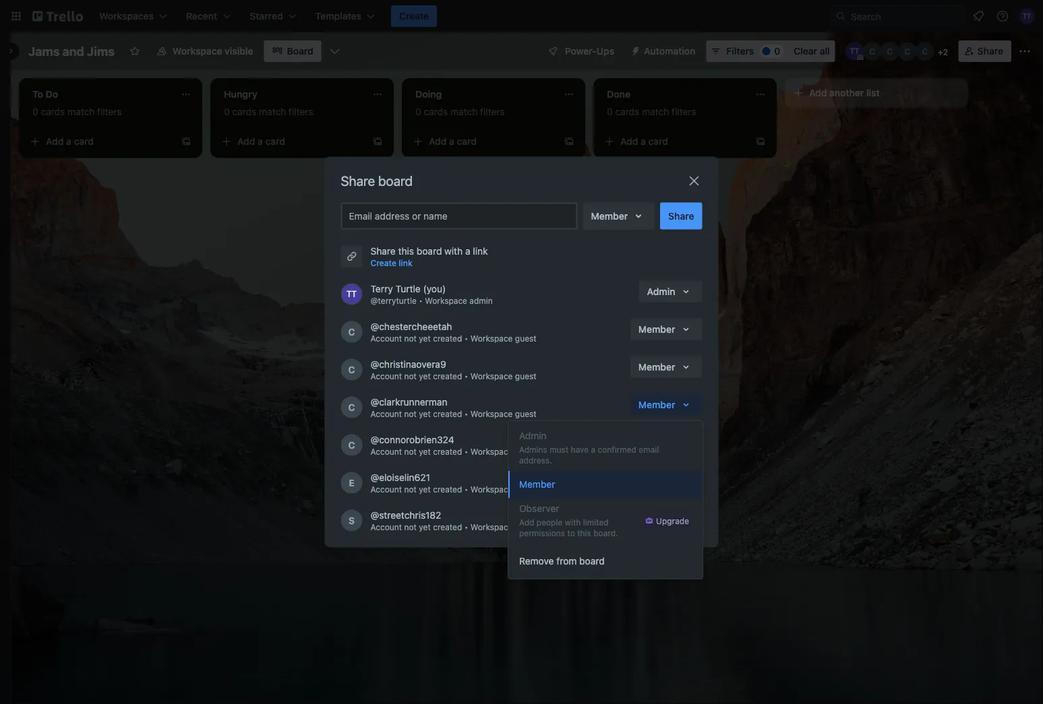 Task type: locate. For each thing, give the bounding box(es) containing it.
1 0 cards match filters from the left
[[32, 106, 122, 117]]

yet inside @christinaovera9 account not yet created • workspace guest
[[419, 372, 431, 381]]

2 create from template… image from the left
[[372, 136, 383, 147]]

member button for @chestercheeetah
[[630, 319, 702, 340]]

3 0 cards match filters from the left
[[415, 106, 505, 117]]

add a card for 4th add a card button from right
[[46, 136, 94, 147]]

yet down the @streetchris182
[[419, 523, 431, 532]]

account inside @clarkrunnerman account not yet created • workspace guest
[[370, 410, 402, 419]]

christinaovera9 (christinaovera9) image down search field
[[880, 42, 899, 61]]

4 cards from the left
[[615, 106, 639, 117]]

1 horizontal spatial admin
[[647, 286, 675, 297]]

not inside @connorobrien324 account not yet created • workspace guest
[[404, 447, 417, 457]]

add a card button
[[24, 131, 175, 152], [216, 131, 367, 152], [407, 131, 558, 152], [599, 131, 750, 152]]

not for @connorobrien324
[[404, 447, 417, 457]]

1 vertical spatial create
[[370, 259, 397, 268]]

yet inside @connorobrien324 account not yet created • workspace guest
[[419, 447, 431, 457]]

0 horizontal spatial create
[[370, 259, 397, 268]]

board for remove
[[579, 556, 605, 567]]

menu
[[508, 421, 703, 579]]

member button up email on the bottom right of page
[[630, 394, 702, 416]]

3 guest from the top
[[515, 410, 536, 419]]

1 horizontal spatial clarkrunnerman (clarkrunnerman) image
[[898, 42, 917, 61]]

admins
[[519, 445, 547, 454]]

this
[[398, 245, 414, 257], [577, 529, 591, 538]]

account inside @eloiselin621 account not yet created • workspace guest
[[370, 485, 402, 495]]

admin
[[647, 286, 675, 297], [519, 430, 547, 442]]

remove
[[519, 556, 554, 567]]

match
[[67, 106, 95, 117], [259, 106, 286, 117], [450, 106, 478, 117], [642, 106, 669, 117]]

2 member button from the top
[[630, 394, 702, 416]]

1 member button from the top
[[630, 319, 702, 340]]

workspace inside @clarkrunnerman account not yet created • workspace guest
[[470, 410, 513, 419]]

0 vertical spatial member button
[[583, 203, 655, 230]]

admin inside admin admins must have a confirmed email address.
[[519, 430, 547, 442]]

workspace down admin
[[470, 334, 513, 344]]

christinaovera9 (christinaovera9) image
[[880, 42, 899, 61], [341, 359, 362, 381]]

create
[[399, 10, 429, 22], [370, 259, 397, 268]]

not inside @streetchris182 account not yet created • workspace guest
[[404, 523, 417, 532]]

guest for @chestercheeetah
[[515, 334, 536, 344]]

• up @clarkrunnerman account not yet created • workspace guest
[[464, 372, 468, 381]]

account for @chestercheeetah
[[370, 334, 402, 344]]

workspace for @connorobrien324
[[470, 447, 513, 457]]

christinaovera9 (christinaovera9) image left @christinaovera9 at the left
[[341, 359, 362, 381]]

link down "email address or name" text field
[[473, 245, 488, 257]]

star or unstar board image
[[129, 46, 140, 57]]

account down @connorobrien324
[[370, 447, 402, 457]]

s
[[348, 515, 355, 526]]

1 vertical spatial share button
[[660, 203, 702, 230]]

yet inside @chestercheeetah account not yet created • workspace guest
[[419, 334, 431, 344]]

0 vertical spatial chestercheeetah (chestercheeetah) image
[[863, 42, 882, 61]]

1 cards from the left
[[41, 106, 65, 117]]

not inside @christinaovera9 account not yet created • workspace guest
[[404, 372, 417, 381]]

created for @eloiselin621
[[433, 485, 462, 495]]

4 match from the left
[[642, 106, 669, 117]]

3 filters from the left
[[480, 106, 505, 117]]

account inside @streetchris182 account not yet created • workspace guest
[[370, 523, 402, 532]]

account down @clarkrunnerman at the left bottom of the page
[[370, 410, 402, 419]]

account inside @chestercheeetah account not yet created • workspace guest
[[370, 334, 402, 344]]

confirmed
[[598, 445, 636, 454]]

0 vertical spatial this
[[398, 245, 414, 257]]

yet inside @streetchris182 account not yet created • workspace guest
[[419, 523, 431, 532]]

2 yet from the top
[[419, 372, 431, 381]]

Board name text field
[[22, 40, 121, 62]]

• inside @chestercheeetah account not yet created • workspace guest
[[464, 334, 468, 344]]

@christinaovera9
[[370, 359, 446, 370]]

• inside @christinaovera9 account not yet created • workspace guest
[[464, 372, 468, 381]]

1 yet from the top
[[419, 334, 431, 344]]

chestercheeetah (chestercheeetah) image
[[863, 42, 882, 61], [341, 321, 362, 343]]

created inside @eloiselin621 account not yet created • workspace guest
[[433, 485, 462, 495]]

1 horizontal spatial chestercheeetah (chestercheeetah) image
[[863, 42, 882, 61]]

limited
[[583, 518, 609, 527]]

match for 4th add a card button from right
[[67, 106, 95, 117]]

workspace for @clarkrunnerman
[[470, 410, 513, 419]]

workspace left visible at left
[[173, 46, 222, 57]]

yet
[[419, 334, 431, 344], [419, 372, 431, 381], [419, 410, 431, 419], [419, 447, 431, 457], [419, 485, 431, 495], [419, 523, 431, 532]]

1 not from the top
[[404, 334, 417, 344]]

guest inside @eloiselin621 account not yet created • workspace guest
[[515, 485, 536, 495]]

remove from board
[[519, 556, 605, 567]]

not down @clarkrunnerman at the left bottom of the page
[[404, 410, 417, 419]]

3 account from the top
[[370, 410, 402, 419]]

search image
[[835, 11, 846, 22]]

card
[[74, 136, 94, 147], [265, 136, 285, 147], [457, 136, 477, 147], [648, 136, 668, 147]]

created inside @chestercheeetah account not yet created • workspace guest
[[433, 334, 462, 344]]

0 vertical spatial admin
[[647, 286, 675, 297]]

2 created from the top
[[433, 372, 462, 381]]

0 vertical spatial board
[[378, 173, 413, 189]]

5 not from the top
[[404, 485, 417, 495]]

guest inside @streetchris182 account not yet created • workspace guest
[[515, 523, 536, 532]]

created for @chestercheeetah
[[433, 334, 462, 344]]

board
[[378, 173, 413, 189], [417, 245, 442, 257], [579, 556, 605, 567]]

workspace visible
[[173, 46, 253, 57]]

account for @eloiselin621
[[370, 485, 402, 495]]

share button down 0 notifications icon
[[959, 40, 1011, 62]]

1 vertical spatial link
[[399, 259, 412, 268]]

1 vertical spatial clarkrunnerman (clarkrunnerman) image
[[341, 397, 362, 418]]

member button down admin dropdown button
[[630, 319, 702, 340]]

match for third add a card button from right
[[259, 106, 286, 117]]

power-
[[565, 46, 597, 57]]

3 created from the top
[[433, 410, 462, 419]]

1 account from the top
[[370, 334, 402, 344]]

workspace inside @eloiselin621 account not yet created • workspace guest
[[470, 485, 513, 495]]

with down "email address or name" text field
[[444, 245, 463, 257]]

group
[[508, 421, 703, 548]]

create from template… image
[[564, 136, 574, 147], [755, 136, 766, 147]]

1 horizontal spatial terry turtle (terryturtle) image
[[845, 42, 864, 61]]

1 vertical spatial with
[[565, 518, 581, 527]]

2 horizontal spatial board
[[579, 556, 605, 567]]

0 vertical spatial terry turtle (terryturtle) image
[[845, 42, 864, 61]]

list
[[866, 87, 880, 98]]

@chestercheeetah
[[370, 321, 452, 332]]

show menu image
[[1018, 44, 1032, 58]]

not down @christinaovera9 at the left
[[404, 372, 417, 381]]

member inside member button
[[519, 479, 555, 490]]

• inside @streetchris182 account not yet created • workspace guest
[[464, 523, 468, 532]]

0 horizontal spatial admin
[[519, 430, 547, 442]]

to
[[567, 529, 575, 538]]

guest inside @chestercheeetah account not yet created • workspace guest
[[515, 334, 536, 344]]

customize views image
[[328, 44, 342, 58]]

connorobrien324 (connorobrien324) image up the e
[[341, 435, 362, 456]]

terry turtle (terryturtle) image left terry on the left top of page
[[341, 284, 362, 305]]

terry turtle (terryturtle) image right all
[[845, 42, 864, 61]]

link up turtle
[[399, 259, 412, 268]]

0 horizontal spatial connorobrien324 (connorobrien324) image
[[341, 435, 362, 456]]

+ 2
[[938, 47, 948, 57]]

chestercheeetah (chestercheeetah) image left @chestercheeetah
[[341, 321, 362, 343]]

add inside button
[[809, 87, 827, 98]]

workspace up @connorobrien324 account not yet created • workspace guest at the bottom
[[470, 410, 513, 419]]

account for @streetchris182
[[370, 523, 402, 532]]

2 0 cards match filters from the left
[[224, 106, 313, 117]]

close image
[[686, 173, 702, 189]]

guest inside @clarkrunnerman account not yet created • workspace guest
[[515, 410, 536, 419]]

share board
[[341, 173, 413, 189]]

0 horizontal spatial board
[[378, 173, 413, 189]]

created up @streetchris182 account not yet created • workspace guest on the bottom of the page
[[433, 485, 462, 495]]

6 yet from the top
[[419, 523, 431, 532]]

1 vertical spatial board
[[417, 245, 442, 257]]

guest inside @christinaovera9 account not yet created • workspace guest
[[515, 372, 536, 381]]

created up @connorobrien324 account not yet created • workspace guest at the bottom
[[433, 410, 462, 419]]

1 add a card from the left
[[46, 136, 94, 147]]

connorobrien324 (connorobrien324) image left +
[[915, 42, 934, 61]]

0 vertical spatial member button
[[630, 319, 702, 340]]

workspace up @streetchris182 account not yet created • workspace guest on the bottom of the page
[[470, 485, 513, 495]]

cards
[[41, 106, 65, 117], [232, 106, 256, 117], [424, 106, 448, 117], [615, 106, 639, 117]]

• inside @clarkrunnerman account not yet created • workspace guest
[[464, 410, 468, 419]]

add a card for third add a card button
[[429, 136, 477, 147]]

4 not from the top
[[404, 447, 417, 457]]

• down @eloiselin621 account not yet created • workspace guest
[[464, 523, 468, 532]]

•
[[419, 296, 423, 306], [464, 334, 468, 344], [464, 372, 468, 381], [464, 410, 468, 419], [464, 447, 468, 457], [464, 485, 468, 495], [464, 523, 468, 532]]

with
[[444, 245, 463, 257], [565, 518, 581, 527]]

0 horizontal spatial chestercheeetah (chestercheeetah) image
[[341, 321, 362, 343]]

1 horizontal spatial with
[[565, 518, 581, 527]]

• inside @eloiselin621 account not yet created • workspace guest
[[464, 485, 468, 495]]

filters for third add a card button from right
[[289, 106, 313, 117]]

0 vertical spatial clarkrunnerman (clarkrunnerman) image
[[898, 42, 917, 61]]

2 add a card button from the left
[[216, 131, 367, 152]]

4 0 cards match filters from the left
[[607, 106, 696, 117]]

1 horizontal spatial create
[[399, 10, 429, 22]]

admin inside dropdown button
[[647, 286, 675, 297]]

3 c button from the left
[[898, 42, 917, 61]]

account
[[370, 334, 402, 344], [370, 372, 402, 381], [370, 410, 402, 419], [370, 447, 402, 457], [370, 485, 402, 495], [370, 523, 402, 532]]

yet down @christinaovera9 at the left
[[419, 372, 431, 381]]

account down @christinaovera9 at the left
[[370, 372, 402, 381]]

and
[[62, 44, 84, 58]]

1 filters from the left
[[97, 106, 122, 117]]

yet down @connorobrien324
[[419, 447, 431, 457]]

workspace left admins
[[470, 447, 513, 457]]

4 add a card from the left
[[620, 136, 668, 147]]

created for @streetchris182
[[433, 523, 462, 532]]

terry turtle (terryturtle) image
[[845, 42, 864, 61], [341, 284, 362, 305]]

2 add a card from the left
[[237, 136, 285, 147]]

6 not from the top
[[404, 523, 417, 532]]

0 horizontal spatial clarkrunnerman (clarkrunnerman) image
[[341, 397, 362, 418]]

guest inside @connorobrien324 account not yet created • workspace guest
[[515, 447, 536, 457]]

streetchris182 (streetchris182) image
[[341, 510, 362, 532]]

c
[[869, 47, 875, 56], [887, 47, 893, 56], [904, 47, 910, 56], [922, 47, 928, 56], [348, 326, 355, 337], [348, 364, 355, 375], [348, 402, 355, 413], [348, 440, 355, 451]]

clarkrunnerman (clarkrunnerman) image left +
[[898, 42, 917, 61]]

with inside 'share this board with a link create link'
[[444, 245, 463, 257]]

guest for @clarkrunnerman
[[515, 410, 536, 419]]

created for @christinaovera9
[[433, 372, 462, 381]]

1 vertical spatial chestercheeetah (chestercheeetah) image
[[341, 321, 362, 343]]

• up @connorobrien324 account not yet created • workspace guest at the bottom
[[464, 410, 468, 419]]

0 horizontal spatial this
[[398, 245, 414, 257]]

4 account from the top
[[370, 447, 402, 457]]

link
[[473, 245, 488, 257], [399, 259, 412, 268]]

workspace up @clarkrunnerman account not yet created • workspace guest
[[470, 372, 513, 381]]

1 create from template… image from the left
[[181, 136, 191, 147]]

2 cards from the left
[[232, 106, 256, 117]]

0 vertical spatial link
[[473, 245, 488, 257]]

not inside @clarkrunnerman account not yet created • workspace guest
[[404, 410, 417, 419]]

not down @connorobrien324
[[404, 447, 417, 457]]

primary element
[[0, 0, 1043, 32]]

cards for third add a card button
[[424, 106, 448, 117]]

account inside @connorobrien324 account not yet created • workspace guest
[[370, 447, 402, 457]]

workspace for @streetchris182
[[470, 523, 513, 532]]

1 horizontal spatial connorobrien324 (connorobrien324) image
[[915, 42, 934, 61]]

workspace left permissions
[[470, 523, 513, 532]]

• down turtle
[[419, 296, 423, 306]]

created inside @clarkrunnerman account not yet created • workspace guest
[[433, 410, 462, 419]]

5 guest from the top
[[515, 485, 536, 495]]

1 vertical spatial terry turtle (terryturtle) image
[[341, 284, 362, 305]]

@christinaovera9 account not yet created • workspace guest
[[370, 359, 536, 381]]

1 horizontal spatial this
[[577, 529, 591, 538]]

chestercheeetah (chestercheeetah) image up list
[[863, 42, 882, 61]]

yet inside @clarkrunnerman account not yet created • workspace guest
[[419, 410, 431, 419]]

3 add a card from the left
[[429, 136, 477, 147]]

created up @eloiselin621 account not yet created • workspace guest
[[433, 447, 462, 457]]

guest
[[515, 334, 536, 344], [515, 372, 536, 381], [515, 410, 536, 419], [515, 447, 536, 457], [515, 485, 536, 495], [515, 523, 536, 532]]

board.
[[593, 529, 618, 538]]

2 create from template… image from the left
[[755, 136, 766, 147]]

0 horizontal spatial create from template… image
[[564, 136, 574, 147]]

6 account from the top
[[370, 523, 402, 532]]

0 vertical spatial create
[[399, 10, 429, 22]]

clarkrunnerman (clarkrunnerman) image left @clarkrunnerman at the left bottom of the page
[[341, 397, 362, 418]]

workspace for @christinaovera9
[[470, 372, 513, 381]]

1 vertical spatial member button
[[630, 356, 702, 378]]

1 horizontal spatial board
[[417, 245, 442, 257]]

1 card from the left
[[74, 136, 94, 147]]

this up turtle
[[398, 245, 414, 257]]

workspace inside @christinaovera9 account not yet created • workspace guest
[[470, 372, 513, 381]]

account inside @christinaovera9 account not yet created • workspace guest
[[370, 372, 402, 381]]

account down @eloiselin621 on the left of the page
[[370, 485, 402, 495]]

• for @streetchris182
[[464, 523, 468, 532]]

automation button
[[625, 40, 703, 62]]

share button down close icon
[[660, 203, 702, 230]]

4 guest from the top
[[515, 447, 536, 457]]

workspace
[[173, 46, 222, 57], [425, 296, 467, 306], [470, 334, 513, 344], [470, 372, 513, 381], [470, 410, 513, 419], [470, 447, 513, 457], [470, 485, 513, 495], [470, 523, 513, 532]]

remove from board button
[[508, 548, 703, 575]]

create inside button
[[399, 10, 429, 22]]

must
[[550, 445, 569, 454]]

3 match from the left
[[450, 106, 478, 117]]

0 vertical spatial share button
[[959, 40, 1011, 62]]

workspace for @chestercheeetah
[[470, 334, 513, 344]]

connorobrien324 (connorobrien324) image
[[915, 42, 934, 61], [341, 435, 362, 456]]

filters
[[726, 46, 754, 57]]

power-ups
[[565, 46, 614, 57]]

Search field
[[846, 6, 964, 26]]

• up @christinaovera9 account not yet created • workspace guest
[[464, 334, 468, 344]]

account down the @streetchris182
[[370, 523, 402, 532]]

add a card for third add a card button from right
[[237, 136, 285, 147]]

0 horizontal spatial create from template… image
[[181, 136, 191, 147]]

1 vertical spatial admin
[[519, 430, 547, 442]]

created inside @christinaovera9 account not yet created • workspace guest
[[433, 372, 462, 381]]

created down the @streetchris182
[[433, 523, 462, 532]]

account for @connorobrien324
[[370, 447, 402, 457]]

not for @clarkrunnerman
[[404, 410, 417, 419]]

2 filters from the left
[[289, 106, 313, 117]]

create from template… image
[[181, 136, 191, 147], [372, 136, 383, 147]]

workspace inside @streetchris182 account not yet created • workspace guest
[[470, 523, 513, 532]]

member
[[591, 210, 628, 221], [638, 324, 675, 335], [638, 361, 675, 373], [638, 399, 675, 410], [519, 479, 555, 490]]

board
[[287, 46, 313, 57]]

filters
[[97, 106, 122, 117], [289, 106, 313, 117], [480, 106, 505, 117], [672, 106, 696, 117]]

add a card
[[46, 136, 94, 147], [237, 136, 285, 147], [429, 136, 477, 147], [620, 136, 668, 147]]

member button
[[583, 203, 655, 230], [630, 356, 702, 378]]

created up @clarkrunnerman account not yet created • workspace guest
[[433, 372, 462, 381]]

this right the to
[[577, 529, 591, 538]]

board inside button
[[579, 556, 605, 567]]

guest for @connorobrien324
[[515, 447, 536, 457]]

4 card from the left
[[648, 136, 668, 147]]

add
[[809, 87, 827, 98], [46, 136, 64, 147], [237, 136, 255, 147], [429, 136, 447, 147], [620, 136, 638, 147], [519, 518, 534, 527]]

not inside @eloiselin621 account not yet created • workspace guest
[[404, 485, 417, 495]]

3 not from the top
[[404, 410, 417, 419]]

1 create from template… image from the left
[[564, 136, 574, 147]]

all
[[820, 46, 830, 57]]

5 created from the top
[[433, 485, 462, 495]]

account for @christinaovera9
[[370, 372, 402, 381]]

admin
[[469, 296, 493, 306]]

6 created from the top
[[433, 523, 462, 532]]

2 guest from the top
[[515, 372, 536, 381]]

created inside @streetchris182 account not yet created • workspace guest
[[433, 523, 462, 532]]

jams
[[28, 44, 60, 58]]

6 guest from the top
[[515, 523, 536, 532]]

1 horizontal spatial christinaovera9 (christinaovera9) image
[[880, 42, 899, 61]]

e
[[349, 477, 355, 488]]

created
[[433, 334, 462, 344], [433, 372, 462, 381], [433, 410, 462, 419], [433, 447, 462, 457], [433, 485, 462, 495], [433, 523, 462, 532]]

workspace inside button
[[173, 46, 222, 57]]

workspace inside @connorobrien324 account not yet created • workspace guest
[[470, 447, 513, 457]]

2 c button from the left
[[880, 42, 899, 61]]

0 for 4th add a card button from the left
[[607, 106, 613, 117]]

not down the @streetchris182
[[404, 523, 417, 532]]

2 card from the left
[[265, 136, 285, 147]]

0 horizontal spatial christinaovera9 (christinaovera9) image
[[341, 359, 362, 381]]

visible
[[225, 46, 253, 57]]

yet down @clarkrunnerman at the left bottom of the page
[[419, 410, 431, 419]]

cards for third add a card button from right
[[232, 106, 256, 117]]

account for @clarkrunnerman
[[370, 410, 402, 419]]

2 account from the top
[[370, 372, 402, 381]]

not down @chestercheeetah
[[404, 334, 417, 344]]

4 created from the top
[[433, 447, 462, 457]]

0 horizontal spatial with
[[444, 245, 463, 257]]

add for 4th add a card button from right
[[46, 136, 64, 147]]

• up @eloiselin621 account not yet created • workspace guest
[[464, 447, 468, 457]]

1 match from the left
[[67, 106, 95, 117]]

5 yet from the top
[[419, 485, 431, 495]]

2 vertical spatial board
[[579, 556, 605, 567]]

1 vertical spatial member button
[[630, 394, 702, 416]]

not down @eloiselin621 on the left of the page
[[404, 485, 417, 495]]

3 yet from the top
[[419, 410, 431, 419]]

• up @streetchris182 account not yet created • workspace guest on the bottom of the page
[[464, 485, 468, 495]]

4 yet from the top
[[419, 447, 431, 457]]

• for @eloiselin621
[[464, 485, 468, 495]]

1 created from the top
[[433, 334, 462, 344]]

3 cards from the left
[[424, 106, 448, 117]]

board inside 'share this board with a link create link'
[[417, 245, 442, 257]]

match for 4th add a card button from the left
[[642, 106, 669, 117]]

add another list
[[809, 87, 880, 98]]

@streetchris182
[[370, 510, 441, 521]]

not
[[404, 334, 417, 344], [404, 372, 417, 381], [404, 410, 417, 419], [404, 447, 417, 457], [404, 485, 417, 495], [404, 523, 417, 532]]

observer add people with limited permissions to this board.
[[519, 503, 618, 538]]

with inside observer add people with limited permissions to this board.
[[565, 518, 581, 527]]

yet down @chestercheeetah
[[419, 334, 431, 344]]

1 add a card button from the left
[[24, 131, 175, 152]]

account down @chestercheeetah
[[370, 334, 402, 344]]

5 account from the top
[[370, 485, 402, 495]]

a
[[66, 136, 71, 147], [258, 136, 263, 147], [449, 136, 454, 147], [641, 136, 646, 147], [465, 245, 470, 257], [591, 445, 595, 454]]

yet down @eloiselin621 on the left of the page
[[419, 485, 431, 495]]

4 filters from the left
[[672, 106, 696, 117]]

terry
[[370, 283, 393, 294]]

member button
[[630, 319, 702, 340], [630, 394, 702, 416]]

yet inside @eloiselin621 account not yet created • workspace guest
[[419, 485, 431, 495]]

1 vertical spatial this
[[577, 529, 591, 538]]

cards for 4th add a card button from right
[[41, 106, 65, 117]]

created up @christinaovera9 account not yet created • workspace guest
[[433, 334, 462, 344]]

not inside @chestercheeetah account not yet created • workspace guest
[[404, 334, 417, 344]]

match for third add a card button
[[450, 106, 478, 117]]

1 horizontal spatial create from template… image
[[372, 136, 383, 147]]

share button
[[959, 40, 1011, 62], [660, 203, 702, 230]]

2 not from the top
[[404, 372, 417, 381]]

• inside @connorobrien324 account not yet created • workspace guest
[[464, 447, 468, 457]]

2 match from the left
[[259, 106, 286, 117]]

card for third add a card button
[[457, 136, 477, 147]]

share
[[977, 46, 1003, 57], [341, 173, 375, 189], [668, 210, 694, 221], [370, 245, 396, 257]]

this inside 'share this board with a link create link'
[[398, 245, 414, 257]]

0 cards match filters
[[32, 106, 122, 117], [224, 106, 313, 117], [415, 106, 505, 117], [607, 106, 696, 117]]

with up the to
[[565, 518, 581, 527]]

observer
[[519, 503, 559, 514]]

1 guest from the top
[[515, 334, 536, 344]]

• for @chestercheeetah
[[464, 334, 468, 344]]

created inside @connorobrien324 account not yet created • workspace guest
[[433, 447, 462, 457]]

0 vertical spatial with
[[444, 245, 463, 257]]

workspace down the "(you)" on the left of the page
[[425, 296, 467, 306]]

3 card from the left
[[457, 136, 477, 147]]

clarkrunnerman (clarkrunnerman) image
[[898, 42, 917, 61], [341, 397, 362, 418]]

guest for @eloiselin621
[[515, 485, 536, 495]]

1 vertical spatial christinaovera9 (christinaovera9) image
[[341, 359, 362, 381]]

create from template… image for third add a card button from right
[[372, 136, 383, 147]]

workspace inside @chestercheeetah account not yet created • workspace guest
[[470, 334, 513, 344]]

0 cards match filters for third add a card button
[[415, 106, 505, 117]]

0
[[774, 46, 780, 57], [32, 106, 38, 117], [224, 106, 230, 117], [415, 106, 421, 117], [607, 106, 613, 117]]

card for 4th add a card button from right
[[74, 136, 94, 147]]

member for @clarkrunnerman
[[638, 399, 675, 410]]

clear all button
[[788, 40, 835, 62]]

c button
[[863, 42, 882, 61], [880, 42, 899, 61], [898, 42, 917, 61], [915, 42, 934, 61]]

1 horizontal spatial create from template… image
[[755, 136, 766, 147]]

with for limited
[[565, 518, 581, 527]]



Task type: vqa. For each thing, say whether or not it's contained in the screenshot.
Write A Comment text box
no



Task type: describe. For each thing, give the bounding box(es) containing it.
created for @clarkrunnerman
[[433, 410, 462, 419]]

address.
[[519, 456, 552, 465]]

another
[[829, 87, 864, 98]]

workspace for @eloiselin621
[[470, 485, 513, 495]]

switch to… image
[[9, 9, 23, 23]]

filters for 4th add a card button from the left
[[672, 106, 696, 117]]

upgrade button
[[643, 514, 692, 528]]

admin admins must have a confirmed email address.
[[519, 430, 659, 465]]

0 cards match filters for third add a card button from right
[[224, 106, 313, 117]]

0 cards match filters for 4th add a card button from the left
[[607, 106, 696, 117]]

yet for @eloiselin621
[[419, 485, 431, 495]]

add for 4th add a card button from the left
[[620, 136, 638, 147]]

a inside 'share this board with a link create link'
[[465, 245, 470, 257]]

3 add a card button from the left
[[407, 131, 558, 152]]

add for third add a card button from right
[[237, 136, 255, 147]]

1 vertical spatial connorobrien324 (connorobrien324) image
[[341, 435, 362, 456]]

4 c button from the left
[[915, 42, 934, 61]]

filters for 4th add a card button from right
[[97, 106, 122, 117]]

0 cards match filters for 4th add a card button from right
[[32, 106, 122, 117]]

yet for @christinaovera9
[[419, 372, 431, 381]]

workspace visible button
[[148, 40, 261, 62]]

board for share
[[417, 245, 442, 257]]

0 for 4th add a card button from right
[[32, 106, 38, 117]]

this inside observer add people with limited permissions to this board.
[[577, 529, 591, 538]]

create from template… image for third add a card button
[[564, 136, 574, 147]]

power-ups button
[[538, 40, 622, 62]]

0 for third add a card button
[[415, 106, 421, 117]]

create from template… image for 4th add a card button from right
[[181, 136, 191, 147]]

@streetchris182 account not yet created • workspace guest
[[370, 510, 536, 532]]

email
[[639, 445, 659, 454]]

sm image
[[625, 40, 644, 59]]

terry turtle (you) @terryturtle • workspace admin
[[370, 283, 493, 306]]

terry turtle (terryturtle) image
[[1019, 8, 1035, 24]]

member button
[[508, 471, 703, 498]]

with for a
[[444, 245, 463, 257]]

board link
[[264, 40, 321, 62]]

2
[[943, 47, 948, 57]]

• inside terry turtle (you) @terryturtle • workspace admin
[[419, 296, 423, 306]]

Email address or name text field
[[349, 207, 575, 226]]

share this board with a link create link
[[370, 245, 488, 268]]

card for 4th add a card button from the left
[[648, 136, 668, 147]]

0 horizontal spatial share button
[[660, 203, 702, 230]]

@clarkrunnerman account not yet created • workspace guest
[[370, 396, 536, 419]]

add a card for 4th add a card button from the left
[[620, 136, 668, 147]]

member button for @clarkrunnerman
[[630, 394, 702, 416]]

0 horizontal spatial link
[[399, 259, 412, 268]]

people
[[537, 518, 563, 527]]

yet for @chestercheeetah
[[419, 334, 431, 344]]

• for @clarkrunnerman
[[464, 410, 468, 419]]

not for @streetchris182
[[404, 523, 417, 532]]

create from template… image for 4th add a card button from the left
[[755, 136, 766, 147]]

1 c button from the left
[[863, 42, 882, 61]]

permissions
[[519, 529, 565, 538]]

not for @eloiselin621
[[404, 485, 417, 495]]

jims
[[87, 44, 115, 58]]

open information menu image
[[996, 9, 1009, 23]]

workspace inside terry turtle (you) @terryturtle • workspace admin
[[425, 296, 467, 306]]

@connorobrien324
[[370, 434, 454, 445]]

clear all
[[794, 46, 830, 57]]

4 add a card button from the left
[[599, 131, 750, 152]]

create link button
[[370, 257, 412, 270]]

member for @christinaovera9
[[638, 361, 675, 373]]

cards for 4th add a card button from the left
[[615, 106, 639, 117]]

0 notifications image
[[970, 8, 986, 24]]

add inside observer add people with limited permissions to this board.
[[519, 518, 534, 527]]

0 vertical spatial connorobrien324 (connorobrien324) image
[[915, 42, 934, 61]]

group containing admin
[[508, 421, 703, 548]]

admin button
[[639, 281, 702, 302]]

• for @christinaovera9
[[464, 372, 468, 381]]

share inside 'share this board with a link create link'
[[370, 245, 396, 257]]

1 horizontal spatial link
[[473, 245, 488, 257]]

yet for @connorobrien324
[[419, 447, 431, 457]]

1 horizontal spatial share button
[[959, 40, 1011, 62]]

(you)
[[423, 283, 446, 294]]

0 horizontal spatial terry turtle (terryturtle) image
[[341, 284, 362, 305]]

upgrade
[[656, 516, 689, 526]]

• for @connorobrien324
[[464, 447, 468, 457]]

0 vertical spatial christinaovera9 (christinaovera9) image
[[880, 42, 899, 61]]

member for @chestercheeetah
[[638, 324, 675, 335]]

guest for @christinaovera9
[[515, 372, 536, 381]]

@clarkrunnerman
[[370, 396, 447, 408]]

add for third add a card button
[[429, 136, 447, 147]]

add for add another list button
[[809, 87, 827, 98]]

automation
[[644, 46, 695, 57]]

add another list button
[[785, 78, 968, 108]]

filters for third add a card button
[[480, 106, 505, 117]]

clear
[[794, 46, 817, 57]]

have
[[571, 445, 589, 454]]

from
[[556, 556, 577, 567]]

ups
[[597, 46, 614, 57]]

admin for admin admins must have a confirmed email address.
[[519, 430, 547, 442]]

admin for admin
[[647, 286, 675, 297]]

jams and jims
[[28, 44, 115, 58]]

create inside 'share this board with a link create link'
[[370, 259, 397, 268]]

menu containing admin
[[508, 421, 703, 579]]

@terryturtle
[[370, 296, 417, 306]]

eloiselin621 (eloiselin621) image
[[341, 472, 362, 494]]

not for @christinaovera9
[[404, 372, 417, 381]]

turtle
[[395, 283, 421, 294]]

not for @chestercheeetah
[[404, 334, 417, 344]]

guest for @streetchris182
[[515, 523, 536, 532]]

@eloiselin621
[[370, 472, 430, 483]]

+
[[938, 47, 943, 57]]

card for third add a card button from right
[[265, 136, 285, 147]]

0 for third add a card button from right
[[224, 106, 230, 117]]

create button
[[391, 5, 437, 27]]

@chestercheeetah account not yet created • workspace guest
[[370, 321, 536, 344]]

yet for @streetchris182
[[419, 523, 431, 532]]

@eloiselin621 account not yet created • workspace guest
[[370, 472, 536, 495]]

a inside admin admins must have a confirmed email address.
[[591, 445, 595, 454]]

@connorobrien324 account not yet created • workspace guest
[[370, 434, 536, 457]]

yet for @clarkrunnerman
[[419, 410, 431, 419]]

created for @connorobrien324
[[433, 447, 462, 457]]



